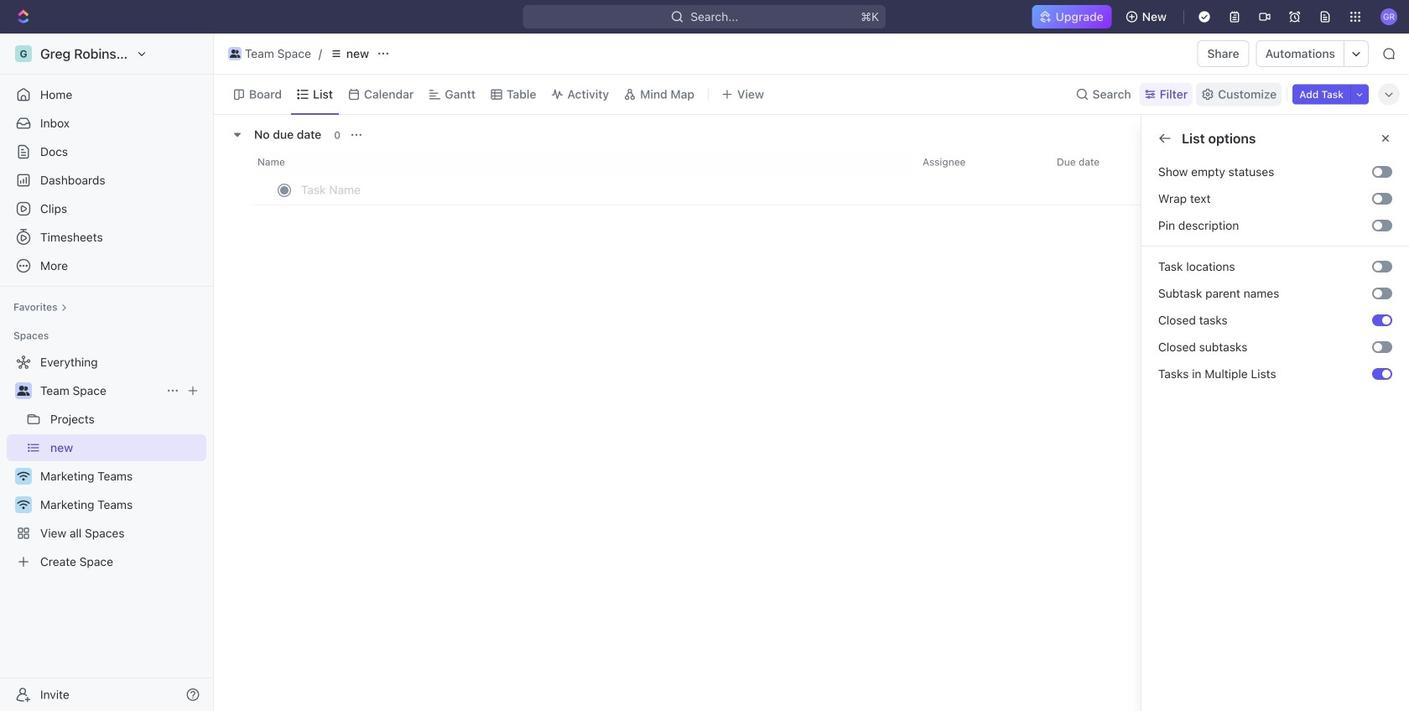 Task type: describe. For each thing, give the bounding box(es) containing it.
greg robinson's workspace, , element
[[15, 45, 32, 62]]

1 vertical spatial user group image
[[17, 386, 30, 396]]

tree inside sidebar navigation
[[7, 349, 206, 576]]

wifi image
[[17, 500, 30, 510]]



Task type: locate. For each thing, give the bounding box(es) containing it.
0 vertical spatial user group image
[[230, 49, 240, 58]]

0 horizontal spatial user group image
[[17, 386, 30, 396]]

tree
[[7, 349, 206, 576]]

1 horizontal spatial user group image
[[230, 49, 240, 58]]

sidebar navigation
[[0, 34, 217, 711]]

Task Name text field
[[301, 176, 791, 203]]

wifi image
[[17, 471, 30, 482]]

user group image
[[230, 49, 240, 58], [17, 386, 30, 396]]



Task type: vqa. For each thing, say whether or not it's contained in the screenshot.
Task Name text field
yes



